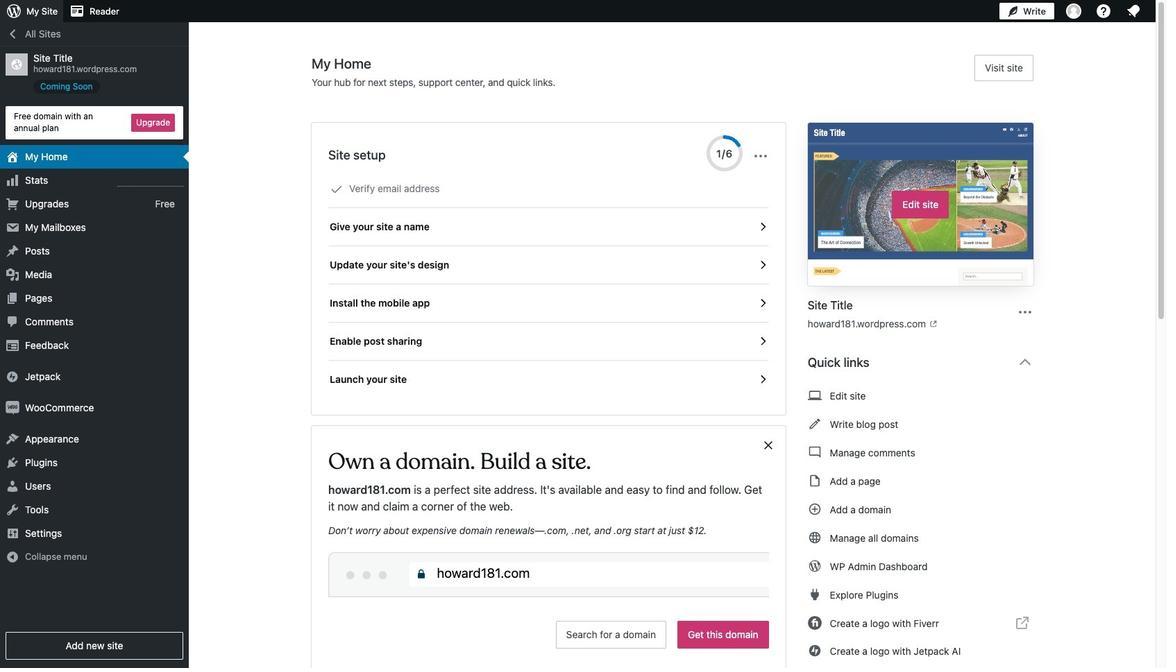 Task type: describe. For each thing, give the bounding box(es) containing it.
launchpad checklist element
[[329, 170, 769, 399]]

2 task enabled image from the top
[[757, 297, 769, 310]]

task enabled image
[[757, 259, 769, 272]]

insert_drive_file image
[[808, 473, 822, 490]]

2 img image from the top
[[6, 401, 19, 415]]

dismiss domain name promotion image
[[762, 438, 775, 454]]

laptop image
[[808, 388, 822, 404]]

help image
[[1096, 3, 1113, 19]]



Task type: vqa. For each thing, say whether or not it's contained in the screenshot.
group
no



Task type: locate. For each thing, give the bounding box(es) containing it.
img image
[[6, 370, 19, 384], [6, 401, 19, 415]]

3 task enabled image from the top
[[757, 335, 769, 348]]

4 task enabled image from the top
[[757, 374, 769, 386]]

manage your notifications image
[[1126, 3, 1142, 19]]

highest hourly views 0 image
[[117, 178, 183, 187]]

dismiss settings image
[[753, 148, 769, 165]]

1 img image from the top
[[6, 370, 19, 384]]

task enabled image
[[757, 221, 769, 233], [757, 297, 769, 310], [757, 335, 769, 348], [757, 374, 769, 386]]

main content
[[312, 55, 1045, 669]]

0 vertical spatial img image
[[6, 370, 19, 384]]

1 task enabled image from the top
[[757, 221, 769, 233]]

progress bar
[[707, 135, 743, 172]]

my profile image
[[1067, 3, 1082, 19]]

mode_comment image
[[808, 444, 822, 461]]

1 vertical spatial img image
[[6, 401, 19, 415]]

edit image
[[808, 416, 822, 433]]

more options for site site title image
[[1017, 304, 1034, 321]]



